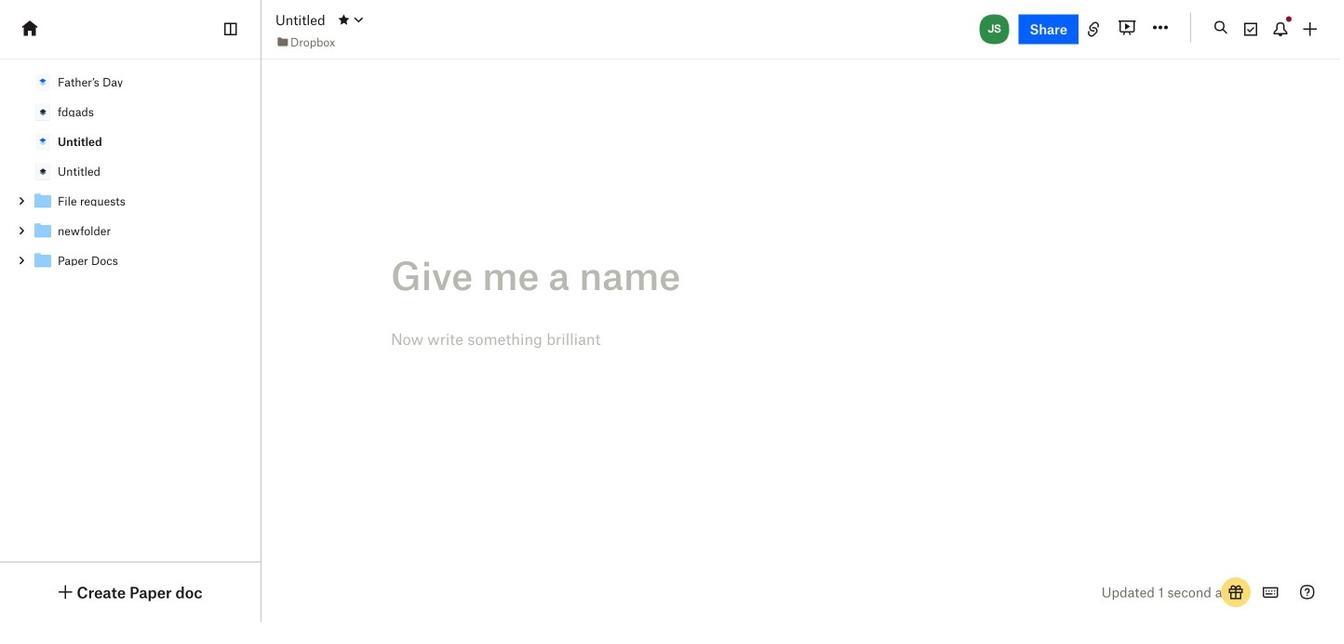 Task type: vqa. For each thing, say whether or not it's contained in the screenshot.
second Expand folder image from the top of the / Contents list
yes



Task type: describe. For each thing, give the bounding box(es) containing it.
expand folder image
[[15, 254, 28, 267]]

4 template content image from the top
[[32, 190, 54, 212]]

2 template content image from the top
[[32, 130, 54, 153]]

template content image
[[32, 71, 54, 93]]

1 template content image from the top
[[32, 101, 54, 123]]



Task type: locate. For each thing, give the bounding box(es) containing it.
expand folder image
[[15, 195, 28, 208], [15, 224, 28, 237]]

heading
[[391, 253, 1052, 297]]

template content image
[[32, 101, 54, 123], [32, 130, 54, 153], [32, 160, 54, 182], [32, 190, 54, 212], [32, 220, 54, 242], [32, 249, 54, 272]]

0 vertical spatial expand folder image
[[15, 195, 28, 208]]

1 vertical spatial expand folder image
[[15, 224, 28, 237]]

3 template content image from the top
[[32, 160, 54, 182]]

/ contents list
[[0, 67, 261, 276]]

1 expand folder image from the top
[[15, 195, 28, 208]]

6 template content image from the top
[[32, 249, 54, 272]]

2 expand folder image from the top
[[15, 224, 28, 237]]

5 template content image from the top
[[32, 220, 54, 242]]



